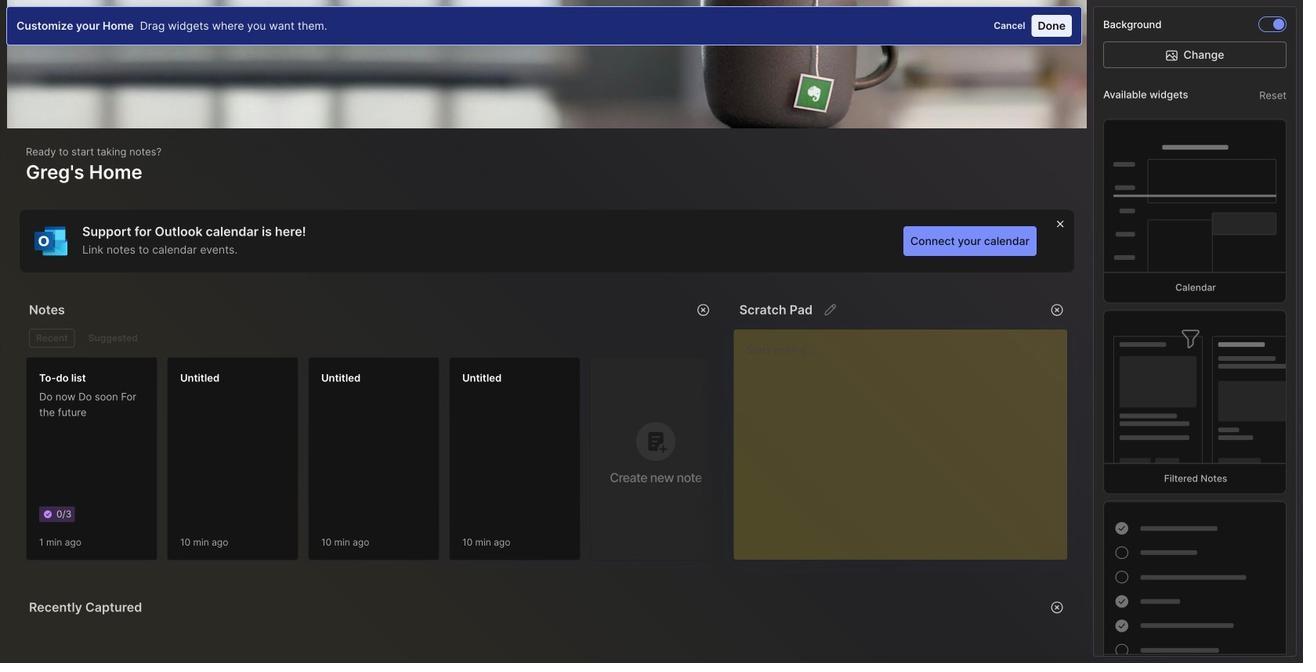 Task type: locate. For each thing, give the bounding box(es) containing it.
background image
[[1274, 19, 1285, 30]]

edit widget title image
[[823, 303, 839, 318]]



Task type: vqa. For each thing, say whether or not it's contained in the screenshot.
'Background' icon
yes



